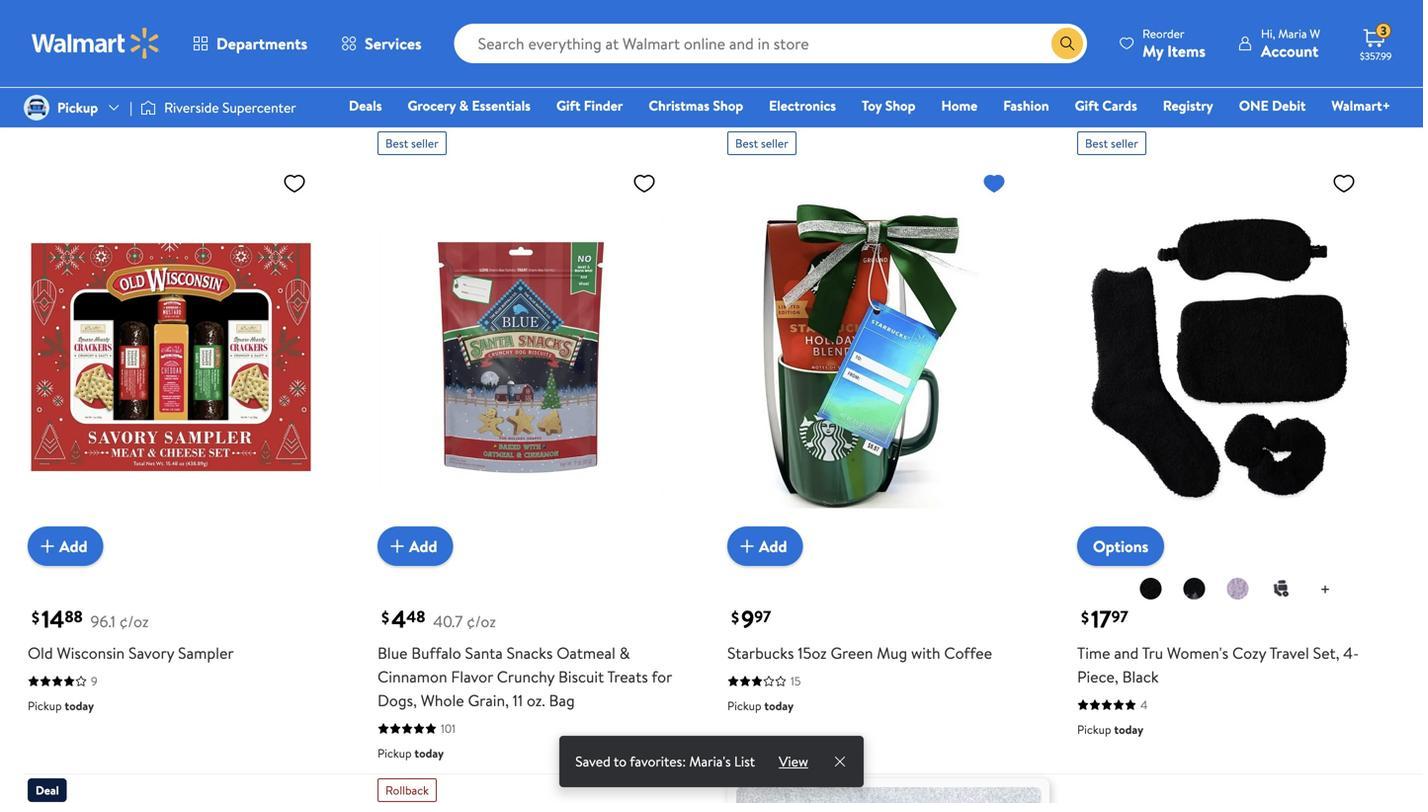 Task type: describe. For each thing, give the bounding box(es) containing it.
4 inside "$ 4 48 40.7 ¢/oz blue buffalo santa snacks oatmeal & cinnamon flavor crunchy biscuit treats for dogs, whole grain, 11 oz. bag"
[[391, 603, 406, 636]]

looks
[[274, 19, 314, 41]]

departments
[[216, 33, 307, 54]]

snacks
[[507, 643, 553, 664]]

3 add from the left
[[759, 536, 787, 557]]

surprise
[[124, 0, 180, 17]]

time and tru women's cozy travel set, 4- piece, black
[[1077, 643, 1359, 688]]

 image for riverside supercenter
[[140, 98, 156, 118]]

add to favorites list, blue buffalo santa snacks oatmeal & cinnamon flavor crunchy biscuit treats for dogs, whole grain, 11 oz. bag image
[[633, 171, 656, 196]]

best seller for 17
[[1085, 135, 1139, 152]]

pickup today for 17
[[1077, 722, 1144, 738]]

cozy
[[1233, 643, 1266, 664]]

metal night image
[[1270, 577, 1293, 601]]

options link
[[1077, 527, 1165, 566]]

today down great
[[65, 98, 94, 115]]

saved to favorites: maria's list
[[575, 752, 755, 771]]

gift finder link
[[548, 95, 632, 116]]

surprise!
[[60, 0, 120, 17]]

home
[[941, 96, 978, 115]]

shop for christmas shop
[[713, 96, 743, 115]]

0 horizontal spatial 9
[[91, 673, 98, 690]]

deals
[[349, 96, 382, 115]]

gift for gift cards
[[1075, 96, 1099, 115]]

toy
[[862, 96, 882, 115]]

¢/oz for 14
[[119, 611, 149, 633]]

grocery
[[408, 96, 456, 115]]

time and tru women's cozy travel set, 4-piece, black image
[[1077, 163, 1364, 551]]

0 horizontal spatial doll,
[[28, 66, 60, 88]]

best seller for 9
[[735, 135, 789, 152]]

fashion link
[[995, 95, 1058, 116]]

today up "grocery"
[[415, 73, 444, 90]]

blue
[[378, 643, 408, 664]]

women's
[[1167, 643, 1229, 664]]

apple
[[1077, 0, 1117, 17]]

 image for pickup
[[24, 95, 49, 121]]

17
[[1091, 603, 1112, 636]]

one,
[[28, 43, 61, 64]]

with inside lol surprise! surprise swap tots- with collectible doll, extra expression, 2 looks in one, water unboxing surprise, limited edition doll, great gift for girls age 3+
[[260, 0, 289, 17]]

pickup down one,
[[28, 98, 62, 115]]

pickup down old in the bottom left of the page
[[28, 698, 62, 715]]

add to cart image
[[36, 535, 59, 559]]

for inside lol surprise! surprise swap tots- with collectible doll, extra expression, 2 looks in one, water unboxing surprise, limited edition doll, great gift for girls age 3+
[[137, 66, 157, 88]]

53
[[91, 73, 104, 90]]

coffee
[[944, 643, 992, 664]]

3 add button from the left
[[728, 527, 803, 566]]

101
[[441, 721, 456, 737]]

expression,
[[181, 19, 258, 41]]

1 vertical spatial 4
[[1141, 697, 1148, 714]]

gift cards link
[[1066, 95, 1146, 116]]

shop for toy shop
[[885, 96, 916, 115]]

with inside apple airpods with charging case (2nd generation)
[[1178, 0, 1207, 17]]

1 horizontal spatial with
[[911, 643, 941, 664]]

1266
[[791, 25, 814, 42]]

reorder my items
[[1143, 25, 1206, 62]]

girls
[[161, 66, 192, 88]]

riverside supercenter
[[164, 98, 296, 117]]

& inside "$ 4 48 40.7 ¢/oz blue buffalo santa snacks oatmeal & cinnamon flavor crunchy biscuit treats for dogs, whole grain, 11 oz. bag"
[[619, 643, 630, 664]]

santa
[[465, 643, 503, 664]]

departments button
[[176, 20, 324, 67]]

bag
[[549, 690, 575, 712]]

search icon image
[[1060, 36, 1076, 51]]

airpods
[[1121, 0, 1174, 17]]

and
[[1114, 643, 1139, 664]]

registry link
[[1154, 95, 1222, 116]]

grocery & essentials link
[[399, 95, 540, 116]]

generation)
[[1077, 19, 1160, 41]]

pickup down great
[[57, 98, 98, 117]]

1 horizontal spatial pickup
[[1103, 74, 1137, 91]]

today down 15
[[765, 698, 794, 715]]

11
[[513, 690, 523, 712]]

maria's
[[689, 752, 731, 771]]

walmart+
[[1332, 96, 1391, 115]]

40.7
[[433, 611, 463, 633]]

add for 14
[[59, 536, 88, 557]]

seller for 9
[[761, 135, 789, 152]]

unboxing
[[110, 43, 175, 64]]

whole
[[421, 690, 464, 712]]

cinnamon
[[378, 666, 447, 688]]

black
[[1122, 666, 1159, 688]]

gift inside lol surprise! surprise swap tots- with collectible doll, extra expression, 2 looks in one, water unboxing surprise, limited edition doll, great gift for girls age 3+
[[106, 66, 133, 88]]

pickup today for 9
[[728, 698, 794, 715]]

$ for 9
[[731, 607, 739, 628]]

pickup today down great
[[28, 98, 94, 115]]

swap
[[183, 0, 219, 17]]

finder
[[584, 96, 623, 115]]

set,
[[1313, 643, 1340, 664]]

lavender linen image
[[1226, 577, 1250, 601]]

electronics link
[[760, 95, 845, 116]]

one debit
[[1239, 96, 1306, 115]]

starbucks 15oz green mug with coffee
[[728, 643, 992, 664]]

charging
[[1211, 0, 1274, 17]]

supercenter
[[222, 98, 296, 117]]

+
[[1320, 578, 1331, 602]]

1 vertical spatial free
[[1077, 74, 1100, 91]]

walmart image
[[32, 28, 160, 59]]

christmas shop
[[649, 96, 743, 115]]

3
[[1381, 22, 1387, 39]]

options
[[1093, 536, 1149, 558]]

collectible
[[28, 19, 102, 41]]

0 vertical spatial &
[[459, 96, 469, 115]]

pickup up rollback
[[378, 745, 412, 762]]

add to favorites list, old wisconsin savory sampler image
[[283, 171, 306, 196]]

gift cards
[[1075, 96, 1137, 115]]

97 for 17
[[1112, 606, 1128, 628]]

Walmart Site-Wide search field
[[454, 24, 1087, 63]]

1 seller from the left
[[411, 135, 439, 152]]

buffalo
[[411, 643, 461, 664]]

0 vertical spatial free pickup today
[[728, 50, 819, 66]]

tru
[[1142, 643, 1164, 664]]

0 vertical spatial pickup
[[753, 50, 787, 66]]

pickup today up "grocery"
[[378, 73, 444, 90]]

grain,
[[468, 690, 509, 712]]

15oz
[[798, 643, 827, 664]]

$357.99
[[1360, 49, 1392, 63]]

to
[[614, 752, 627, 771]]

today down 30424
[[1140, 74, 1169, 91]]

fashion
[[1003, 96, 1049, 115]]

add to cart image for 9
[[735, 535, 759, 559]]

$ for 17
[[1081, 607, 1089, 628]]

view button
[[771, 736, 816, 788]]

favorites:
[[630, 752, 686, 771]]

add to favorites list, time and tru women's cozy travel set, 4-piece, black image
[[1332, 171, 1356, 196]]



Task type: vqa. For each thing, say whether or not it's contained in the screenshot.
3rd tab
no



Task type: locate. For each thing, give the bounding box(es) containing it.
$ for 4
[[382, 607, 389, 628]]

1 vertical spatial 9
[[91, 673, 98, 690]]

1 horizontal spatial best
[[735, 135, 758, 152]]

seller down "grocery"
[[411, 135, 439, 152]]

deals link
[[340, 95, 391, 116]]

15
[[791, 673, 801, 690]]

1 shop from the left
[[713, 96, 743, 115]]

14
[[41, 603, 65, 636]]

& up treats at the left
[[619, 643, 630, 664]]

remove from favorites list, starbucks 15oz green mug with coffee image
[[983, 171, 1006, 196]]

black soot image
[[1139, 577, 1163, 601]]

one debit link
[[1230, 95, 1315, 116]]

¢/oz inside "$ 4 48 40.7 ¢/oz blue buffalo santa snacks oatmeal & cinnamon flavor crunchy biscuit treats for dogs, whole grain, 11 oz. bag"
[[467, 611, 496, 633]]

0 horizontal spatial &
[[459, 96, 469, 115]]

apple airpods with charging case (2nd generation)
[[1077, 0, 1345, 41]]

0 horizontal spatial for
[[137, 66, 157, 88]]

seller for 17
[[1111, 135, 1139, 152]]

0 horizontal spatial best
[[386, 135, 408, 152]]

3 best from the left
[[1085, 135, 1108, 152]]

today down wisconsin
[[65, 698, 94, 715]]

black soot combo image
[[1183, 577, 1207, 601]]

0 horizontal spatial pickup
[[753, 50, 787, 66]]

gift left finder
[[556, 96, 581, 115]]

2 add to cart image from the left
[[735, 535, 759, 559]]

maria
[[1279, 25, 1307, 42]]

for
[[137, 66, 157, 88], [652, 666, 672, 688]]

pickup today down 15
[[728, 698, 794, 715]]

1 horizontal spatial seller
[[761, 135, 789, 152]]

pickup today down old in the bottom left of the page
[[28, 698, 94, 715]]

96.1
[[91, 611, 116, 633]]

time
[[1077, 643, 1111, 664]]

free pickup today up cards at the right of the page
[[1077, 74, 1169, 91]]

1 horizontal spatial 97
[[1112, 606, 1128, 628]]

mug
[[877, 643, 908, 664]]

essentials
[[472, 96, 531, 115]]

2 horizontal spatial gift
[[1075, 96, 1099, 115]]

0 vertical spatial 4
[[391, 603, 406, 636]]

2 horizontal spatial with
[[1178, 0, 1207, 17]]

surprise,
[[179, 43, 238, 64]]

1 best seller from the left
[[386, 135, 439, 152]]

cards
[[1103, 96, 1137, 115]]

2 seller from the left
[[761, 135, 789, 152]]

gift right 53
[[106, 66, 133, 88]]

gift left cards at the right of the page
[[1075, 96, 1099, 115]]

view
[[779, 752, 808, 771]]

today
[[790, 50, 819, 66], [415, 73, 444, 90], [1140, 74, 1169, 91], [65, 98, 94, 115], [65, 698, 94, 715], [765, 698, 794, 715], [1114, 722, 1144, 738], [415, 745, 444, 762]]

seller down electronics
[[761, 135, 789, 152]]

sampler
[[178, 643, 234, 664]]

1 $ from the left
[[32, 607, 39, 628]]

electronics
[[769, 96, 836, 115]]

¢/oz inside $ 14 88 96.1 ¢/oz old wisconsin savory sampler
[[119, 611, 149, 633]]

2 97 from the left
[[1112, 606, 1128, 628]]

$ left 48
[[382, 607, 389, 628]]

pickup today for 96.1 ¢/oz
[[28, 698, 94, 715]]

0 horizontal spatial shop
[[713, 96, 743, 115]]

pickup today for 40.7 ¢/oz
[[378, 745, 444, 762]]

best down gift cards
[[1085, 135, 1108, 152]]

97
[[754, 606, 771, 628], [1112, 606, 1128, 628]]

hi, maria w account
[[1261, 25, 1321, 62]]

hi,
[[1261, 25, 1276, 42]]

add up 48
[[409, 536, 437, 557]]

2 horizontal spatial add button
[[728, 527, 803, 566]]

best for 17
[[1085, 135, 1108, 152]]

add button up 48
[[378, 527, 453, 566]]

 image down one,
[[24, 95, 49, 121]]

walmart+ link
[[1323, 95, 1400, 116]]

for down unboxing
[[137, 66, 157, 88]]

blue buffalo santa snacks oatmeal & cinnamon flavor crunchy biscuit treats for dogs, whole grain, 11 oz. bag image
[[378, 163, 664, 551]]

Search search field
[[454, 24, 1087, 63]]

add button
[[28, 527, 103, 566], [378, 527, 453, 566], [728, 527, 803, 566]]

shop inside christmas shop "link"
[[713, 96, 743, 115]]

starbucks
[[728, 643, 794, 664]]

with right the mug
[[911, 643, 941, 664]]

doll, down one,
[[28, 66, 60, 88]]

1 horizontal spatial gift
[[556, 96, 581, 115]]

1 horizontal spatial 4
[[1141, 697, 1148, 714]]

free up christmas shop "link"
[[728, 50, 751, 66]]

97 for 9
[[754, 606, 771, 628]]

2 $ from the left
[[382, 607, 389, 628]]

¢/oz up santa
[[467, 611, 496, 633]]

1 horizontal spatial add to cart image
[[735, 535, 759, 559]]

1 vertical spatial for
[[652, 666, 672, 688]]

old wisconsin savory sampler image
[[28, 163, 314, 551]]

oz.
[[527, 690, 545, 712]]

0 horizontal spatial  image
[[24, 95, 49, 121]]

1 vertical spatial doll,
[[28, 66, 60, 88]]

0 horizontal spatial gift
[[106, 66, 133, 88]]

¢/oz
[[119, 611, 149, 633], [467, 611, 496, 633]]

2 ¢/oz from the left
[[467, 611, 496, 633]]

0 horizontal spatial 4
[[391, 603, 406, 636]]

1 horizontal spatial 9
[[741, 603, 754, 636]]

(2nd
[[1314, 0, 1345, 17]]

1 horizontal spatial best seller
[[735, 135, 789, 152]]

1 add to cart image from the left
[[386, 535, 409, 559]]

$ inside $ 14 88 96.1 ¢/oz old wisconsin savory sampler
[[32, 607, 39, 628]]

seller
[[411, 135, 439, 152], [761, 135, 789, 152], [1111, 135, 1139, 152]]

4 up blue on the bottom of page
[[391, 603, 406, 636]]

close image
[[832, 754, 848, 770]]

97 inside $ 9 97
[[754, 606, 771, 628]]

9 up starbucks
[[741, 603, 754, 636]]

 image right |
[[140, 98, 156, 118]]

pickup down starbucks
[[728, 698, 762, 715]]

best seller
[[386, 135, 439, 152], [735, 135, 789, 152], [1085, 135, 1139, 152]]

doll, up unboxing
[[106, 19, 137, 41]]

4
[[391, 603, 406, 636], [1141, 697, 1148, 714]]

seller down cards at the right of the page
[[1111, 135, 1139, 152]]

best for 9
[[735, 135, 758, 152]]

rollback
[[386, 782, 429, 799]]

$ 4 48 40.7 ¢/oz blue buffalo santa snacks oatmeal & cinnamon flavor crunchy biscuit treats for dogs, whole grain, 11 oz. bag
[[378, 603, 672, 712]]

3 $ from the left
[[731, 607, 739, 628]]

lol surprise! surprise swap tots- with collectible doll, extra expression, 2 looks in one, water unboxing surprise, limited edition doll, great gift for girls age 3+
[[28, 0, 345, 88]]

green
[[831, 643, 873, 664]]

w
[[1310, 25, 1321, 42]]

riverside
[[164, 98, 219, 117]]

1 horizontal spatial add
[[409, 536, 437, 557]]

pickup up electronics
[[753, 50, 787, 66]]

¢/oz for 4
[[467, 611, 496, 633]]

2 best from the left
[[735, 135, 758, 152]]

savory
[[128, 643, 174, 664]]

2 add button from the left
[[378, 527, 453, 566]]

1 horizontal spatial  image
[[140, 98, 156, 118]]

add to cart image up 48
[[386, 535, 409, 559]]

pickup today up rollback
[[378, 745, 444, 762]]

0 horizontal spatial free
[[728, 50, 751, 66]]

1 horizontal spatial add button
[[378, 527, 453, 566]]

1 horizontal spatial doll,
[[106, 19, 137, 41]]

97 inside $ 17 97
[[1112, 606, 1128, 628]]

0 vertical spatial 9
[[741, 603, 754, 636]]

$ for 14
[[32, 607, 39, 628]]

0 horizontal spatial 97
[[754, 606, 771, 628]]

$ inside "$ 4 48 40.7 ¢/oz blue buffalo santa snacks oatmeal & cinnamon flavor crunchy biscuit treats for dogs, whole grain, 11 oz. bag"
[[382, 607, 389, 628]]

1 ¢/oz from the left
[[119, 611, 149, 633]]

88
[[65, 606, 83, 628]]

|
[[130, 98, 133, 117]]

age
[[196, 66, 224, 88]]

1 best from the left
[[386, 135, 408, 152]]

2 horizontal spatial seller
[[1111, 135, 1139, 152]]

 image
[[24, 95, 49, 121], [140, 98, 156, 118]]

for right treats at the left
[[652, 666, 672, 688]]

$ 17 97
[[1081, 603, 1128, 636]]

¢/oz right the 96.1
[[119, 611, 149, 633]]

case
[[1277, 0, 1311, 17]]

97 up and
[[1112, 606, 1128, 628]]

shop right christmas
[[713, 96, 743, 115]]

3 seller from the left
[[1111, 135, 1139, 152]]

registry
[[1163, 96, 1214, 115]]

lol
[[28, 0, 56, 17]]

best seller down electronics
[[735, 135, 789, 152]]

4 down black
[[1141, 697, 1148, 714]]

for inside "$ 4 48 40.7 ¢/oz blue buffalo santa snacks oatmeal & cinnamon flavor crunchy biscuit treats for dogs, whole grain, 11 oz. bag"
[[652, 666, 672, 688]]

home link
[[933, 95, 987, 116]]

today down black
[[1114, 722, 1144, 738]]

4 $ from the left
[[1081, 607, 1089, 628]]

0 horizontal spatial ¢/oz
[[119, 611, 149, 633]]

2 horizontal spatial best seller
[[1085, 135, 1139, 152]]

2
[[262, 19, 271, 41]]

gift for gift finder
[[556, 96, 581, 115]]

best seller down "grocery"
[[386, 135, 439, 152]]

$ inside $ 17 97
[[1081, 607, 1089, 628]]

best
[[386, 135, 408, 152], [735, 135, 758, 152], [1085, 135, 1108, 152]]

3 best seller from the left
[[1085, 135, 1139, 152]]

$ 14 88 96.1 ¢/oz old wisconsin savory sampler
[[28, 603, 234, 664]]

0 horizontal spatial add
[[59, 536, 88, 557]]

starbucks 15oz green mug with coffee image
[[728, 163, 1014, 551]]

0 horizontal spatial seller
[[411, 135, 439, 152]]

2 add from the left
[[409, 536, 437, 557]]

water
[[65, 43, 106, 64]]

pickup today
[[378, 73, 444, 90], [28, 98, 94, 115], [28, 698, 94, 715], [728, 698, 794, 715], [1077, 722, 1144, 738], [378, 745, 444, 762]]

0 vertical spatial doll,
[[106, 19, 137, 41]]

1 horizontal spatial free
[[1077, 74, 1100, 91]]

add for 4
[[409, 536, 437, 557]]

pickup up cards at the right of the page
[[1103, 74, 1137, 91]]

old
[[28, 643, 53, 664]]

travel
[[1270, 643, 1310, 664]]

1 add button from the left
[[28, 527, 103, 566]]

97 up starbucks
[[754, 606, 771, 628]]

0 horizontal spatial free pickup today
[[728, 50, 819, 66]]

2 best seller from the left
[[735, 135, 789, 152]]

48
[[406, 606, 425, 628]]

shop inside toy shop link
[[885, 96, 916, 115]]

free pickup today down 1266
[[728, 50, 819, 66]]

today down 1266
[[790, 50, 819, 66]]

2 horizontal spatial add
[[759, 536, 787, 557]]

4-
[[1344, 643, 1359, 664]]

add to cart image
[[386, 535, 409, 559], [735, 535, 759, 559]]

30424
[[1141, 50, 1175, 66]]

add button for 4
[[378, 527, 453, 566]]

$ up starbucks
[[731, 607, 739, 628]]

wisconsin
[[57, 643, 125, 664]]

0 vertical spatial free
[[728, 50, 751, 66]]

2 horizontal spatial best
[[1085, 135, 1108, 152]]

1 horizontal spatial free pickup today
[[1077, 74, 1169, 91]]

grocery & essentials
[[408, 96, 531, 115]]

9 down wisconsin
[[91, 673, 98, 690]]

best down deals link on the top left of the page
[[386, 135, 408, 152]]

add to cart image up $ 9 97
[[735, 535, 759, 559]]

services
[[365, 33, 422, 54]]

$ left 17
[[1081, 607, 1089, 628]]

$
[[32, 607, 39, 628], [382, 607, 389, 628], [731, 607, 739, 628], [1081, 607, 1089, 628]]

edition
[[297, 43, 345, 64]]

1 vertical spatial &
[[619, 643, 630, 664]]

pickup
[[753, 50, 787, 66], [1103, 74, 1137, 91]]

today down "101"
[[415, 745, 444, 762]]

$ left 14
[[32, 607, 39, 628]]

1 horizontal spatial for
[[652, 666, 672, 688]]

0 horizontal spatial add button
[[28, 527, 103, 566]]

best seller down 'gift cards' link
[[1085, 135, 1139, 152]]

& right "grocery"
[[459, 96, 469, 115]]

saved
[[575, 752, 611, 771]]

0 horizontal spatial best seller
[[386, 135, 439, 152]]

add up $ 9 97
[[759, 536, 787, 557]]

pickup up deals
[[378, 73, 412, 90]]

add up 88
[[59, 536, 88, 557]]

free up 'gift cards' link
[[1077, 74, 1100, 91]]

add button up 88
[[28, 527, 103, 566]]

best for 40.7 ¢/oz
[[386, 135, 408, 152]]

shop right toy
[[885, 96, 916, 115]]

0 horizontal spatial with
[[260, 0, 289, 17]]

with up reorder
[[1178, 0, 1207, 17]]

best down christmas shop
[[735, 135, 758, 152]]

add to cart image for 40.7 ¢/oz
[[386, 535, 409, 559]]

oatmeal
[[557, 643, 616, 664]]

tots-
[[222, 0, 256, 17]]

1 horizontal spatial shop
[[885, 96, 916, 115]]

2 shop from the left
[[885, 96, 916, 115]]

flavor
[[451, 666, 493, 688]]

add button for 14
[[28, 527, 103, 566]]

crunchy
[[497, 666, 555, 688]]

pickup down the "piece,"
[[1077, 722, 1112, 738]]

1 vertical spatial pickup
[[1103, 74, 1137, 91]]

with up 2
[[260, 0, 289, 17]]

1 add from the left
[[59, 536, 88, 557]]

$ inside $ 9 97
[[731, 607, 739, 628]]

1 vertical spatial free pickup today
[[1077, 74, 1169, 91]]

1 horizontal spatial &
[[619, 643, 630, 664]]

0 horizontal spatial add to cart image
[[386, 535, 409, 559]]

items
[[1167, 40, 1206, 62]]

0 vertical spatial for
[[137, 66, 157, 88]]

pickup today down the "piece,"
[[1077, 722, 1144, 738]]

free
[[728, 50, 751, 66], [1077, 74, 1100, 91]]

1 97 from the left
[[754, 606, 771, 628]]

add button up $ 9 97
[[728, 527, 803, 566]]

biscuit
[[558, 666, 604, 688]]

1 horizontal spatial ¢/oz
[[467, 611, 496, 633]]



